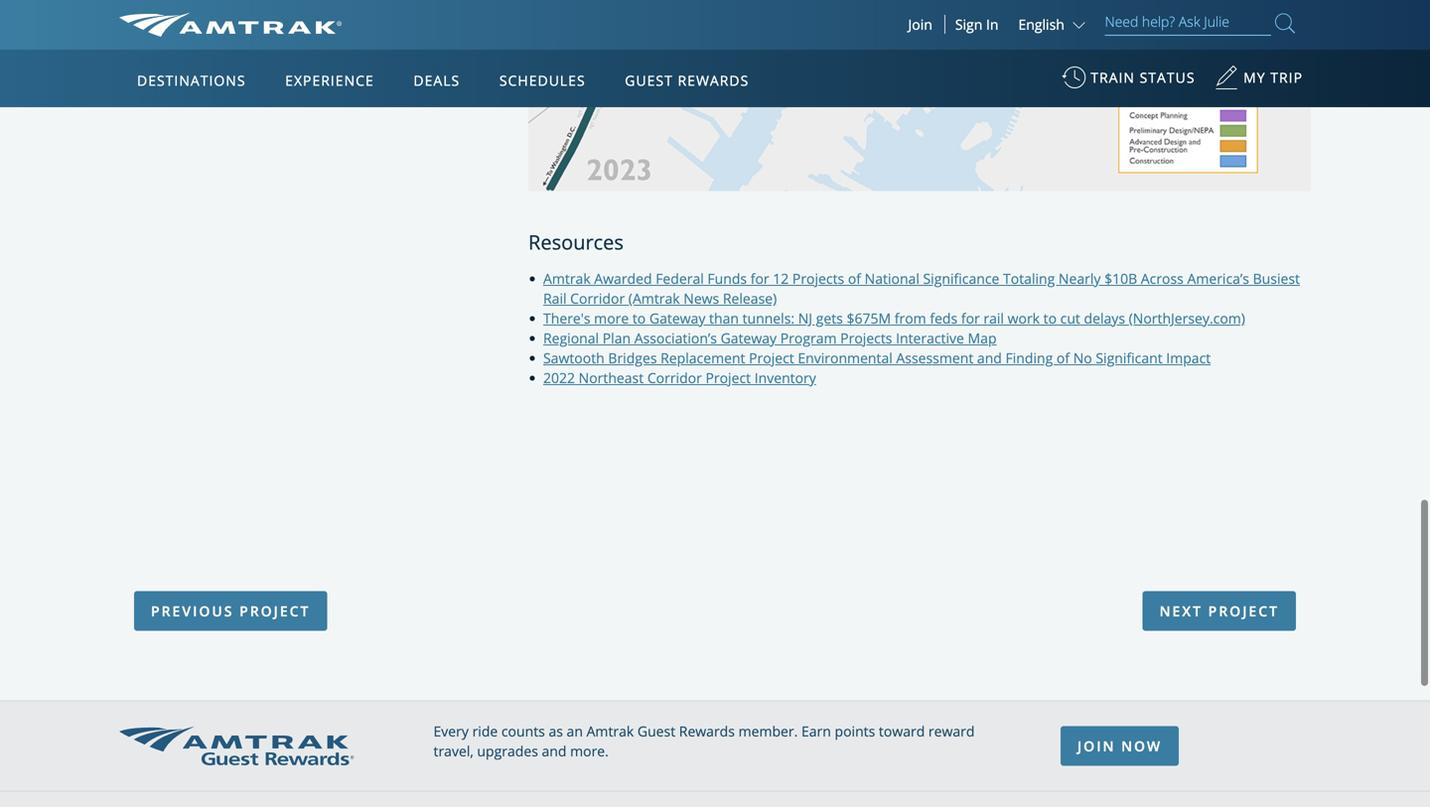 Task type: describe. For each thing, give the bounding box(es) containing it.
busiest
[[1253, 269, 1300, 288]]

northeast
[[579, 369, 644, 387]]

amtrak inside amtrak awarded federal funds for 12 projects of national significance totaling nearly $10b across america's busiest rail corridor (amtrak news release) there's more to gateway than tunnels: nj gets $675m from feds for rail work to cut delays (northjersey.com) regional plan association's gateway program projects interactive map sawtooth bridges replacement project environmental assessment and finding of no significant impact 2022 northeast corridor project inventory
[[543, 269, 591, 288]]

previous  project link
[[134, 592, 327, 631]]

sawtooth bridges replacement project environmental assessment and finding of no significant impact link
[[543, 349, 1211, 368]]

plan
[[603, 329, 631, 348]]

amtrak guest rewards image
[[119, 727, 354, 766]]

project for previous  project
[[239, 602, 310, 621]]

map
[[968, 329, 997, 348]]

interactive
[[896, 329, 964, 348]]

awarded
[[594, 269, 652, 288]]

2022 northeast corridor project inventory link
[[543, 369, 816, 387]]

schedules link
[[492, 50, 594, 107]]

destinations
[[137, 71, 246, 90]]

$10b
[[1105, 269, 1137, 288]]

1 vertical spatial corridor
[[647, 369, 702, 387]]

work
[[1008, 309, 1040, 328]]

earn
[[802, 722, 831, 741]]

guest rewards button
[[617, 53, 757, 108]]

in
[[986, 15, 999, 34]]

join for join
[[908, 15, 932, 34]]

guest rewards
[[625, 71, 749, 90]]

status
[[1140, 68, 1195, 87]]

now
[[1121, 737, 1162, 756]]

train status link
[[1062, 59, 1195, 107]]

my trip button
[[1215, 59, 1303, 107]]

feds
[[930, 309, 958, 328]]

counts
[[501, 722, 545, 741]]

train status
[[1091, 68, 1195, 87]]

more.
[[570, 742, 609, 761]]

rewards inside every ride counts as an amtrak guest rewards member. earn points toward reward travel, upgrades and more.
[[679, 722, 735, 741]]

schedules
[[499, 71, 586, 90]]

no
[[1073, 349, 1092, 368]]

deals button
[[406, 53, 468, 108]]

totaling
[[1003, 269, 1055, 288]]

application inside 'banner'
[[193, 166, 670, 444]]

experience
[[285, 71, 374, 90]]

resources
[[528, 228, 624, 256]]

and inside every ride counts as an amtrak guest rewards member. earn points toward reward travel, upgrades and more.
[[542, 742, 567, 761]]

rewards inside popup button
[[678, 71, 749, 90]]

sign in button
[[955, 15, 999, 34]]

join for join now
[[1078, 737, 1116, 756]]

nj
[[798, 309, 813, 328]]

experience button
[[277, 53, 382, 108]]

points
[[835, 722, 875, 741]]

there's more to gateway than tunnels: nj gets $675m from feds for rail work to cut delays (northjersey.com) link
[[543, 309, 1245, 328]]

project for next project
[[1208, 602, 1279, 621]]

english
[[1019, 15, 1065, 34]]

(amtrak
[[629, 289, 680, 308]]

0 vertical spatial for
[[751, 269, 769, 288]]

0 vertical spatial corridor
[[570, 289, 625, 308]]

next project link
[[1143, 592, 1296, 631]]

across
[[1141, 269, 1184, 288]]

search icon image
[[1275, 9, 1295, 37]]

0 vertical spatial project
[[749, 349, 794, 368]]

train
[[1091, 68, 1135, 87]]

destinations button
[[129, 53, 254, 108]]

environmental
[[798, 349, 893, 368]]

nearly
[[1059, 269, 1101, 288]]

english button
[[1019, 15, 1090, 34]]

finding
[[1006, 349, 1053, 368]]

1 vertical spatial project
[[706, 369, 751, 387]]

inventory
[[755, 369, 816, 387]]

deals
[[414, 71, 460, 90]]

reward
[[929, 722, 975, 741]]

program
[[780, 329, 837, 348]]

join button
[[896, 15, 945, 34]]

tunnels:
[[743, 309, 795, 328]]

amtrak awarded federal funds for 12 projects of national significance totaling nearly $10b across america's busiest rail corridor (amtrak news release) there's more to gateway than tunnels: nj gets $675m from feds for rail work to cut delays (northjersey.com) regional plan association's gateway program projects interactive map sawtooth bridges replacement project environmental assessment and finding of no significant impact 2022 northeast corridor project inventory
[[543, 269, 1300, 387]]

release)
[[723, 289, 777, 308]]

federal
[[656, 269, 704, 288]]

regional
[[543, 329, 599, 348]]

amtrak awarded federal funds for 12 projects of national significance totaling nearly $10b across america's busiest rail corridor (amtrak news release) link
[[543, 269, 1300, 308]]

rail
[[543, 289, 567, 308]]

more
[[594, 309, 629, 328]]

next project
[[1160, 602, 1279, 621]]

previous
[[151, 602, 234, 621]]

sign in
[[955, 15, 999, 34]]

replacement
[[661, 349, 745, 368]]

ride
[[472, 722, 498, 741]]

amtrak image
[[119, 13, 342, 37]]

previous  project
[[151, 602, 310, 621]]

travel,
[[434, 742, 474, 761]]

(northjersey.com)
[[1129, 309, 1245, 328]]



Task type: locate. For each thing, give the bounding box(es) containing it.
guest inside every ride counts as an amtrak guest rewards member. earn points toward reward travel, upgrades and more.
[[638, 722, 676, 741]]

projects down $675m
[[840, 329, 892, 348]]

bridges
[[608, 349, 657, 368]]

and down as
[[542, 742, 567, 761]]

0 horizontal spatial join
[[908, 15, 932, 34]]

project right previous
[[239, 602, 310, 621]]

join now link
[[1061, 727, 1179, 766]]

toward
[[879, 722, 925, 741]]

0 vertical spatial join
[[908, 15, 932, 34]]

association's
[[634, 329, 717, 348]]

1 vertical spatial gateway
[[721, 329, 777, 348]]

2 to from the left
[[1044, 309, 1057, 328]]

of
[[848, 269, 861, 288], [1057, 349, 1070, 368]]

rewards
[[678, 71, 749, 90], [679, 722, 735, 741]]

projects right 12
[[793, 269, 844, 288]]

banner containing join
[[0, 0, 1430, 459]]

national
[[865, 269, 920, 288]]

amtrak
[[543, 269, 591, 288], [587, 722, 634, 741]]

0 vertical spatial of
[[848, 269, 861, 288]]

to down the (amtrak
[[633, 309, 646, 328]]

every ride counts as an amtrak guest rewards member. earn points toward reward travel, upgrades and more.
[[434, 722, 975, 761]]

1 vertical spatial projects
[[840, 329, 892, 348]]

next
[[1160, 602, 1203, 621]]

project down regional plan association's gateway program projects interactive map link
[[749, 349, 794, 368]]

and inside amtrak awarded federal funds for 12 projects of national significance totaling nearly $10b across america's busiest rail corridor (amtrak news release) there's more to gateway than tunnels: nj gets $675m from feds for rail work to cut delays (northjersey.com) regional plan association's gateway program projects interactive map sawtooth bridges replacement project environmental assessment and finding of no significant impact 2022 northeast corridor project inventory
[[977, 349, 1002, 368]]

project
[[239, 602, 310, 621], [1208, 602, 1279, 621]]

for
[[751, 269, 769, 288], [961, 309, 980, 328]]

assessment
[[896, 349, 974, 368]]

2 project from the left
[[1208, 602, 1279, 621]]

0 vertical spatial and
[[977, 349, 1002, 368]]

corridor
[[570, 289, 625, 308], [647, 369, 702, 387]]

join now
[[1078, 737, 1162, 756]]

0 horizontal spatial of
[[848, 269, 861, 288]]

0 horizontal spatial for
[[751, 269, 769, 288]]

banner
[[0, 0, 1430, 459]]

0 vertical spatial amtrak
[[543, 269, 591, 288]]

join left now
[[1078, 737, 1116, 756]]

of left no
[[1057, 349, 1070, 368]]

delays
[[1084, 309, 1125, 328]]

1 vertical spatial amtrak
[[587, 722, 634, 741]]

amtrak up more. at the bottom left of the page
[[587, 722, 634, 741]]

to
[[633, 309, 646, 328], [1044, 309, 1057, 328]]

an
[[567, 722, 583, 741]]

funds
[[708, 269, 747, 288]]

amtrak inside every ride counts as an amtrak guest rewards member. earn points toward reward travel, upgrades and more.
[[587, 722, 634, 741]]

news
[[684, 289, 719, 308]]

join
[[908, 15, 932, 34], [1078, 737, 1116, 756]]

Please enter your search item search field
[[1105, 10, 1271, 36]]

significant
[[1096, 349, 1163, 368]]

1 vertical spatial join
[[1078, 737, 1116, 756]]

0 vertical spatial projects
[[793, 269, 844, 288]]

impact
[[1166, 349, 1211, 368]]

application
[[193, 166, 670, 444]]

corridor up more
[[570, 289, 625, 308]]

join left sign
[[908, 15, 932, 34]]

project right next
[[1208, 602, 1279, 621]]

1 vertical spatial for
[[961, 309, 980, 328]]

and
[[977, 349, 1002, 368], [542, 742, 567, 761]]

1 horizontal spatial and
[[977, 349, 1002, 368]]

my
[[1244, 68, 1266, 87]]

project down replacement
[[706, 369, 751, 387]]

guest
[[625, 71, 673, 90], [638, 722, 676, 741]]

1 horizontal spatial join
[[1078, 737, 1116, 756]]

every
[[434, 722, 469, 741]]

from
[[895, 309, 926, 328]]

regions map image
[[193, 166, 670, 444]]

than
[[709, 309, 739, 328]]

gateway
[[649, 309, 706, 328], [721, 329, 777, 348]]

1 horizontal spatial to
[[1044, 309, 1057, 328]]

$675m
[[847, 309, 891, 328]]

1 project from the left
[[239, 602, 310, 621]]

for up map
[[961, 309, 980, 328]]

1 vertical spatial guest
[[638, 722, 676, 741]]

1 vertical spatial rewards
[[679, 722, 735, 741]]

cut
[[1060, 309, 1081, 328]]

1 horizontal spatial of
[[1057, 349, 1070, 368]]

1 horizontal spatial for
[[961, 309, 980, 328]]

regional plan association's gateway program projects interactive map link
[[543, 329, 997, 348]]

my trip
[[1244, 68, 1303, 87]]

0 vertical spatial guest
[[625, 71, 673, 90]]

gateway up association's
[[649, 309, 706, 328]]

there's
[[543, 309, 591, 328]]

project
[[749, 349, 794, 368], [706, 369, 751, 387]]

1 vertical spatial and
[[542, 742, 567, 761]]

america's
[[1187, 269, 1249, 288]]

1 horizontal spatial gateway
[[721, 329, 777, 348]]

gateway down tunnels:
[[721, 329, 777, 348]]

0 horizontal spatial to
[[633, 309, 646, 328]]

sign
[[955, 15, 983, 34]]

1 horizontal spatial project
[[1208, 602, 1279, 621]]

member.
[[739, 722, 798, 741]]

0 horizontal spatial project
[[239, 602, 310, 621]]

significance
[[923, 269, 1000, 288]]

trip
[[1271, 68, 1303, 87]]

of left national
[[848, 269, 861, 288]]

amtrak up rail
[[543, 269, 591, 288]]

gets
[[816, 309, 843, 328]]

and down map
[[977, 349, 1002, 368]]

join inside 'banner'
[[908, 15, 932, 34]]

as
[[549, 722, 563, 741]]

12
[[773, 269, 789, 288]]

rail
[[984, 309, 1004, 328]]

sawtooth
[[543, 349, 605, 368]]

to left "cut"
[[1044, 309, 1057, 328]]

corridor down replacement
[[647, 369, 702, 387]]

upgrades
[[477, 742, 538, 761]]

1 horizontal spatial corridor
[[647, 369, 702, 387]]

0 horizontal spatial gateway
[[649, 309, 706, 328]]

guest inside popup button
[[625, 71, 673, 90]]

0 horizontal spatial corridor
[[570, 289, 625, 308]]

0 vertical spatial gateway
[[649, 309, 706, 328]]

0 horizontal spatial and
[[542, 742, 567, 761]]

1 to from the left
[[633, 309, 646, 328]]

0 vertical spatial rewards
[[678, 71, 749, 90]]

2022
[[543, 369, 575, 387]]

for left 12
[[751, 269, 769, 288]]

1 vertical spatial of
[[1057, 349, 1070, 368]]



Task type: vqa. For each thing, say whether or not it's contained in the screenshot.
in-
no



